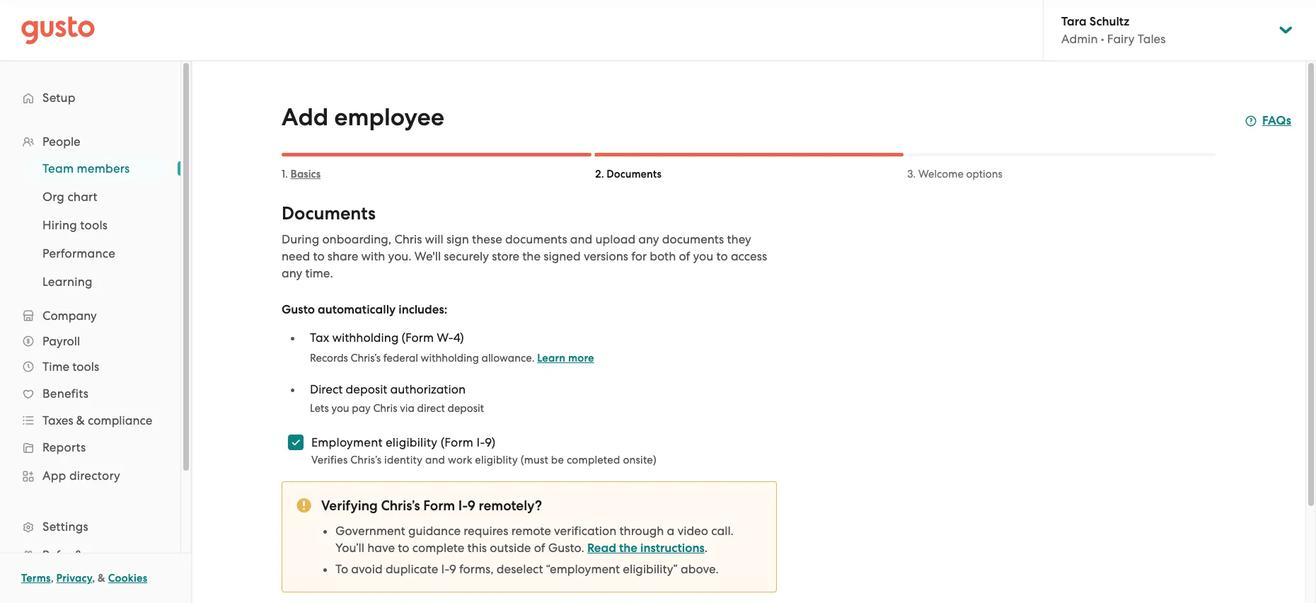 Task type: describe. For each thing, give the bounding box(es) containing it.
terms , privacy , & cookies
[[21, 572, 147, 585]]

list containing team members
[[0, 154, 181, 296]]

hiring tools
[[42, 218, 108, 232]]

1 vertical spatial and
[[425, 454, 445, 467]]

employee
[[334, 103, 445, 132]]

includes:
[[399, 302, 448, 317]]

chris naka
[[1241, 8, 1310, 25]]

9)
[[485, 435, 496, 450]]

refer & earn link
[[14, 542, 166, 568]]

employment eligibility (form i-9)
[[312, 435, 496, 450]]

store
[[492, 249, 520, 263]]

options
[[967, 168, 1003, 181]]

learning
[[42, 275, 93, 289]]

2 documents from the left
[[663, 232, 724, 246]]

chart
[[68, 190, 98, 204]]

1 , from the left
[[51, 572, 54, 585]]

hiring
[[42, 218, 77, 232]]

.
[[705, 541, 708, 555]]

gusto navigation element
[[0, 61, 181, 603]]

work
[[448, 454, 473, 467]]

read the instructions list
[[321, 523, 763, 578]]

eligiblity
[[475, 454, 518, 467]]

compliance
[[88, 413, 153, 428]]

eligibility"
[[623, 562, 678, 576]]

org chart
[[42, 190, 98, 204]]

be
[[551, 454, 564, 467]]

2 vertical spatial &
[[98, 572, 106, 585]]

add
[[282, 103, 329, 132]]

app
[[42, 469, 66, 483]]

1 documents from the left
[[506, 232, 568, 246]]

terms
[[21, 572, 51, 585]]

sign
[[447, 232, 469, 246]]

government
[[336, 524, 405, 538]]

directory
[[69, 469, 120, 483]]

the inside list
[[620, 541, 638, 556]]

video
[[678, 524, 709, 538]]

9 for remotely?
[[468, 498, 476, 514]]

the inside during onboarding, chris will sign these documents and upload any documents they need to share with you. we'll securely store the signed versions for both of you to access any time.
[[523, 249, 541, 263]]

you inside direct deposit authorization lets you pay chris via direct deposit
[[332, 402, 349, 415]]

company button
[[14, 303, 166, 329]]

(must
[[521, 454, 549, 467]]

records
[[310, 352, 348, 365]]

automatically
[[318, 302, 396, 317]]

requires
[[464, 524, 509, 538]]

performance
[[42, 246, 115, 261]]

tara schultz admin • fairy tales
[[1062, 14, 1166, 46]]

gusto
[[282, 302, 315, 317]]

earn
[[87, 548, 113, 562]]

team
[[42, 161, 74, 176]]

cookies button
[[108, 570, 147, 587]]

benefits
[[42, 387, 89, 401]]

lets
[[310, 402, 329, 415]]

refer & earn
[[42, 548, 113, 562]]

setup
[[42, 91, 76, 105]]

people
[[42, 135, 81, 149]]

verifying chris's form i-9 remotely?
[[321, 498, 542, 514]]

read the instructions link
[[588, 541, 705, 556]]

0 vertical spatial withholding
[[332, 331, 399, 345]]

avoid
[[351, 562, 383, 576]]

deselect
[[497, 562, 543, 576]]

Employment eligibility (Form I-9) checkbox
[[280, 427, 312, 458]]

duplicate
[[386, 562, 439, 576]]

learn more button
[[537, 350, 594, 367]]

time tools
[[42, 360, 99, 374]]

for
[[632, 249, 647, 263]]

home image
[[21, 16, 95, 44]]

guidance
[[408, 524, 461, 538]]

upload
[[596, 232, 636, 246]]

0 horizontal spatial any
[[282, 266, 303, 280]]

government guidance requires remote verification through a video call. you'll have to complete this outside of gusto.
[[336, 524, 734, 555]]

tools for hiring tools
[[80, 218, 108, 232]]

schultz
[[1090, 14, 1130, 29]]

access
[[731, 249, 768, 263]]

this
[[468, 541, 487, 555]]

welcome options
[[919, 168, 1003, 181]]

list containing tax withholding (form w-4)
[[289, 319, 777, 416]]

tara
[[1062, 14, 1087, 29]]

direct deposit authorization lets you pay chris via direct deposit
[[310, 382, 484, 415]]

time tools button
[[14, 354, 166, 379]]

have
[[368, 541, 395, 555]]

privacy
[[56, 572, 92, 585]]

through
[[620, 524, 664, 538]]

w-
[[437, 331, 454, 345]]

to inside government guidance requires remote verification through a video call. you'll have to complete this outside of gusto.
[[398, 541, 410, 555]]

completed
[[567, 454, 621, 467]]

these
[[472, 232, 503, 246]]

a
[[667, 524, 675, 538]]

app directory link
[[14, 463, 166, 489]]

identity
[[384, 454, 423, 467]]

call.
[[712, 524, 734, 538]]

remote
[[512, 524, 551, 538]]

more
[[569, 352, 594, 365]]

read
[[588, 541, 617, 556]]

i- for duplicate
[[441, 562, 450, 576]]

members
[[77, 161, 130, 176]]

basics
[[291, 168, 321, 181]]

time.
[[305, 266, 333, 280]]

onboarding,
[[322, 232, 392, 246]]

i- for form
[[459, 498, 468, 514]]

cookies
[[108, 572, 147, 585]]

will
[[425, 232, 444, 246]]



Task type: locate. For each thing, give the bounding box(es) containing it.
1 horizontal spatial and
[[570, 232, 593, 246]]

of down remote at left bottom
[[534, 541, 546, 555]]

we'll
[[415, 249, 441, 263]]

during onboarding, chris will sign these documents and upload any documents they need to share with you. we'll securely store the signed versions for both of you to access any time.
[[282, 232, 768, 280]]

chris inside direct deposit authorization lets you pay chris via direct deposit
[[373, 402, 398, 415]]

1 horizontal spatial any
[[639, 232, 660, 246]]

(form up federal
[[402, 331, 434, 345]]

2 vertical spatial i-
[[441, 562, 450, 576]]

1 vertical spatial deposit
[[448, 402, 484, 415]]

org chart link
[[25, 184, 166, 210]]

1 vertical spatial i-
[[459, 498, 468, 514]]

chris's for verifying
[[381, 498, 420, 514]]

withholding
[[332, 331, 399, 345], [421, 352, 479, 365]]

and inside during onboarding, chris will sign these documents and upload any documents they need to share with you. we'll securely store the signed versions for both of you to access any time.
[[570, 232, 593, 246]]

0 vertical spatial documents
[[607, 168, 662, 181]]

(form up work
[[441, 435, 474, 450]]

1 vertical spatial any
[[282, 266, 303, 280]]

1 horizontal spatial i-
[[459, 498, 468, 514]]

chris left via
[[373, 402, 398, 415]]

during
[[282, 232, 319, 246]]

2 vertical spatial chris's
[[381, 498, 420, 514]]

to down "they"
[[717, 249, 728, 263]]

naka
[[1276, 8, 1310, 25]]

& for earn
[[75, 548, 84, 562]]

you right both
[[694, 249, 714, 263]]

1 vertical spatial withholding
[[421, 352, 479, 365]]

authorization
[[391, 382, 466, 396]]

to up time.
[[313, 249, 325, 263]]

0 vertical spatial chris's
[[351, 352, 381, 365]]

0 vertical spatial deposit
[[346, 382, 388, 396]]

employment
[[312, 435, 383, 450]]

to avoid duplicate i-9 forms, deselect "employment eligibility" above.
[[336, 562, 719, 576]]

0 horizontal spatial documents
[[506, 232, 568, 246]]

reports link
[[14, 435, 166, 460]]

i- right form
[[459, 498, 468, 514]]

i- inside read the instructions list
[[441, 562, 450, 576]]

you.
[[388, 249, 412, 263]]

pay
[[352, 402, 371, 415]]

1 vertical spatial 9
[[450, 562, 457, 576]]

refer
[[42, 548, 72, 562]]

& right the taxes
[[76, 413, 85, 428]]

faqs
[[1263, 113, 1292, 128]]

taxes & compliance
[[42, 413, 153, 428]]

verifying
[[321, 498, 378, 514]]

taxes & compliance button
[[14, 408, 166, 433]]

&
[[76, 413, 85, 428], [75, 548, 84, 562], [98, 572, 106, 585]]

0 vertical spatial &
[[76, 413, 85, 428]]

0 horizontal spatial and
[[425, 454, 445, 467]]

direct
[[417, 402, 445, 415]]

faqs button
[[1246, 113, 1292, 130]]

chris up you.
[[395, 232, 422, 246]]

settings
[[42, 520, 88, 534]]

0 vertical spatial any
[[639, 232, 660, 246]]

direct
[[310, 382, 343, 396]]

people button
[[14, 129, 166, 154]]

0 vertical spatial and
[[570, 232, 593, 246]]

time
[[42, 360, 69, 374]]

& inside dropdown button
[[76, 413, 85, 428]]

1 horizontal spatial you
[[694, 249, 714, 263]]

0 vertical spatial the
[[523, 249, 541, 263]]

1 horizontal spatial of
[[679, 249, 691, 263]]

org
[[42, 190, 64, 204]]

you inside during onboarding, chris will sign these documents and upload any documents they need to share with you. we'll securely store the signed versions for both of you to access any time.
[[694, 249, 714, 263]]

documents up both
[[663, 232, 724, 246]]

0 vertical spatial you
[[694, 249, 714, 263]]

0 horizontal spatial of
[[534, 541, 546, 555]]

(form for eligibility
[[441, 435, 474, 450]]

1 vertical spatial chris
[[395, 232, 422, 246]]

1 horizontal spatial withholding
[[421, 352, 479, 365]]

i- for (form
[[477, 435, 485, 450]]

0 horizontal spatial the
[[523, 249, 541, 263]]

privacy link
[[56, 572, 92, 585]]

basics link
[[291, 168, 321, 181]]

deposit
[[346, 382, 388, 396], [448, 402, 484, 415]]

federal
[[383, 352, 418, 365]]

and
[[570, 232, 593, 246], [425, 454, 445, 467]]

chris inside during onboarding, chris will sign these documents and upload any documents they need to share with you. we'll securely store the signed versions for both of you to access any time.
[[395, 232, 422, 246]]

chris
[[1241, 8, 1272, 25], [395, 232, 422, 246], [373, 402, 398, 415]]

securely
[[444, 249, 489, 263]]

via
[[400, 402, 415, 415]]

1 vertical spatial the
[[620, 541, 638, 556]]

,
[[51, 572, 54, 585], [92, 572, 95, 585]]

documents up upload
[[607, 168, 662, 181]]

of right both
[[679, 249, 691, 263]]

and up signed at left
[[570, 232, 593, 246]]

tools down org chart link
[[80, 218, 108, 232]]

tax
[[310, 331, 329, 345]]

1 vertical spatial tools
[[72, 360, 99, 374]]

1 horizontal spatial to
[[398, 541, 410, 555]]

1 vertical spatial you
[[332, 402, 349, 415]]

1 vertical spatial documents
[[282, 202, 376, 224]]

the right store
[[523, 249, 541, 263]]

2 , from the left
[[92, 572, 95, 585]]

of inside government guidance requires remote verification through a video call. you'll have to complete this outside of gusto.
[[534, 541, 546, 555]]

chris's inside tax withholding (form w-4) records chris's federal withholding allowance. learn more
[[351, 352, 381, 365]]

chris's inside alert
[[381, 498, 420, 514]]

2 horizontal spatial i-
[[477, 435, 485, 450]]

chris left naka
[[1241, 8, 1272, 25]]

4)
[[454, 331, 464, 345]]

documents
[[506, 232, 568, 246], [663, 232, 724, 246]]

list containing people
[[0, 129, 181, 603]]

tools
[[80, 218, 108, 232], [72, 360, 99, 374]]

documents
[[607, 168, 662, 181], [282, 202, 376, 224]]

i- up verifies chris's identity and work eligiblity (must be completed onsite)
[[477, 435, 485, 450]]

9
[[468, 498, 476, 514], [450, 562, 457, 576]]

0 horizontal spatial you
[[332, 402, 349, 415]]

team members
[[42, 161, 130, 176]]

forms,
[[460, 562, 494, 576]]

terms link
[[21, 572, 51, 585]]

of inside during onboarding, chris will sign these documents and upload any documents they need to share with you. we'll securely store the signed versions for both of you to access any time.
[[679, 249, 691, 263]]

0 vertical spatial chris
[[1241, 8, 1272, 25]]

withholding down w-
[[421, 352, 479, 365]]

team members link
[[25, 156, 166, 181]]

verifying chris's form i-9 remotely? alert
[[282, 481, 777, 593]]

0 vertical spatial (form
[[402, 331, 434, 345]]

remotely?
[[479, 498, 542, 514]]

1 horizontal spatial 9
[[468, 498, 476, 514]]

, left privacy
[[51, 572, 54, 585]]

the down through
[[620, 541, 638, 556]]

0 horizontal spatial withholding
[[332, 331, 399, 345]]

, down "refer & earn" link
[[92, 572, 95, 585]]

i- down complete
[[441, 562, 450, 576]]

taxes
[[42, 413, 73, 428]]

instructions
[[641, 541, 705, 556]]

gusto.
[[549, 541, 585, 555]]

the
[[523, 249, 541, 263], [620, 541, 638, 556]]

0 horizontal spatial i-
[[441, 562, 450, 576]]

(form for withholding
[[402, 331, 434, 345]]

admin
[[1062, 32, 1099, 46]]

1 horizontal spatial deposit
[[448, 402, 484, 415]]

deposit right direct
[[448, 402, 484, 415]]

0 horizontal spatial deposit
[[346, 382, 388, 396]]

1 horizontal spatial (form
[[441, 435, 474, 450]]

welcome
[[919, 168, 964, 181]]

of
[[679, 249, 691, 263], [534, 541, 546, 555]]

1 vertical spatial &
[[75, 548, 84, 562]]

to right "have"
[[398, 541, 410, 555]]

1 horizontal spatial documents
[[663, 232, 724, 246]]

tools inside dropdown button
[[72, 360, 99, 374]]

"employment
[[546, 562, 620, 576]]

any down need
[[282, 266, 303, 280]]

hiring tools link
[[25, 212, 166, 238]]

•
[[1101, 32, 1105, 46]]

chris's left federal
[[351, 352, 381, 365]]

0 horizontal spatial ,
[[51, 572, 54, 585]]

outside
[[490, 541, 531, 555]]

1 horizontal spatial documents
[[607, 168, 662, 181]]

& for compliance
[[76, 413, 85, 428]]

tools down payroll dropdown button
[[72, 360, 99, 374]]

share
[[328, 249, 358, 263]]

company
[[42, 309, 97, 323]]

0 horizontal spatial to
[[313, 249, 325, 263]]

0 vertical spatial tools
[[80, 218, 108, 232]]

chris's for verifies
[[351, 454, 382, 467]]

9 left forms,
[[450, 562, 457, 576]]

tools for time tools
[[72, 360, 99, 374]]

and left work
[[425, 454, 445, 467]]

payroll button
[[14, 329, 166, 354]]

1 vertical spatial (form
[[441, 435, 474, 450]]

benefits link
[[14, 381, 166, 406]]

payroll
[[42, 334, 80, 348]]

1 vertical spatial chris's
[[351, 454, 382, 467]]

0 vertical spatial of
[[679, 249, 691, 263]]

documents up signed at left
[[506, 232, 568, 246]]

chris's left form
[[381, 498, 420, 514]]

0 vertical spatial i-
[[477, 435, 485, 450]]

0 horizontal spatial 9
[[450, 562, 457, 576]]

fairy
[[1108, 32, 1135, 46]]

documents up onboarding,
[[282, 202, 376, 224]]

2 horizontal spatial to
[[717, 249, 728, 263]]

chris's down employment
[[351, 454, 382, 467]]

1 horizontal spatial the
[[620, 541, 638, 556]]

0 vertical spatial 9
[[468, 498, 476, 514]]

0 horizontal spatial documents
[[282, 202, 376, 224]]

you left pay
[[332, 402, 349, 415]]

withholding down gusto automatically includes:
[[332, 331, 399, 345]]

form
[[423, 498, 455, 514]]

deposit up pay
[[346, 382, 388, 396]]

with
[[361, 249, 385, 263]]

i-
[[477, 435, 485, 450], [459, 498, 468, 514], [441, 562, 450, 576]]

2 vertical spatial chris
[[373, 402, 398, 415]]

0 horizontal spatial (form
[[402, 331, 434, 345]]

9 inside read the instructions list
[[450, 562, 457, 576]]

1 vertical spatial of
[[534, 541, 546, 555]]

9 up requires
[[468, 498, 476, 514]]

9 for forms,
[[450, 562, 457, 576]]

& left earn
[[75, 548, 84, 562]]

& down earn
[[98, 572, 106, 585]]

(form inside tax withholding (form w-4) records chris's federal withholding allowance. learn more
[[402, 331, 434, 345]]

list
[[0, 129, 181, 603], [0, 154, 181, 296], [289, 319, 777, 416]]

any up for
[[639, 232, 660, 246]]

1 horizontal spatial ,
[[92, 572, 95, 585]]



Task type: vqa. For each thing, say whether or not it's contained in the screenshot.
19 button
no



